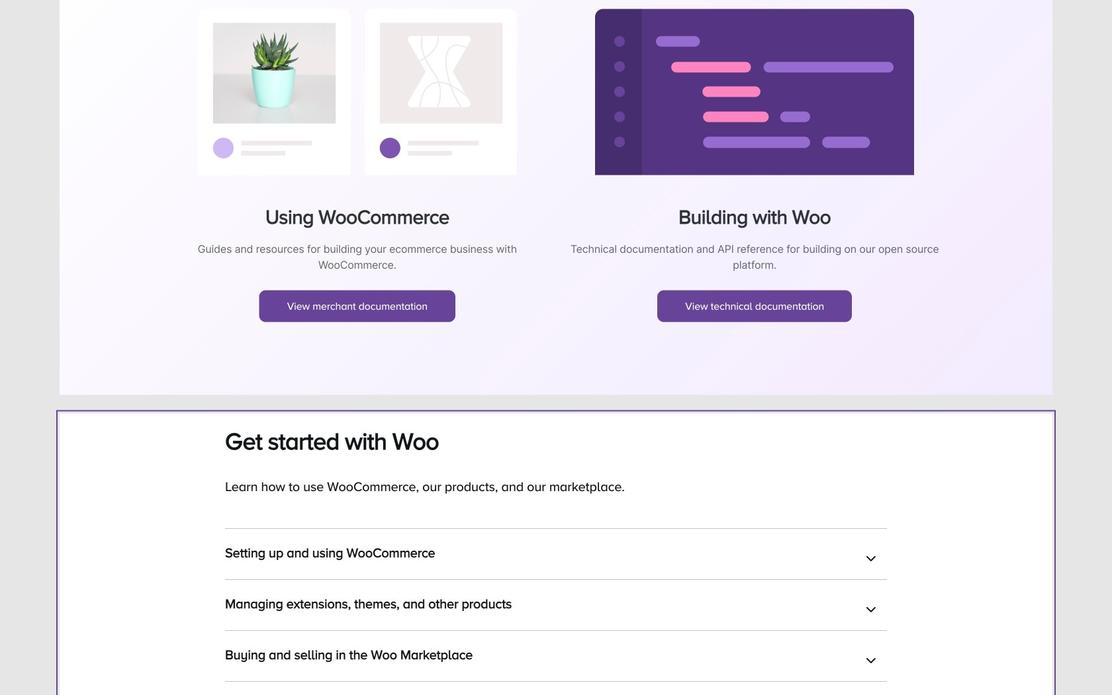 Task type: describe. For each thing, give the bounding box(es) containing it.
illustration of lines of development code image
[[596, 9, 915, 175]]



Task type: vqa. For each thing, say whether or not it's contained in the screenshot.
Illustration Of Lines Of Development Code Image on the right top of the page
yes



Task type: locate. For each thing, give the bounding box(es) containing it.
illustration of two product cards, with a plan and an abstract shape image
[[198, 9, 517, 175]]



